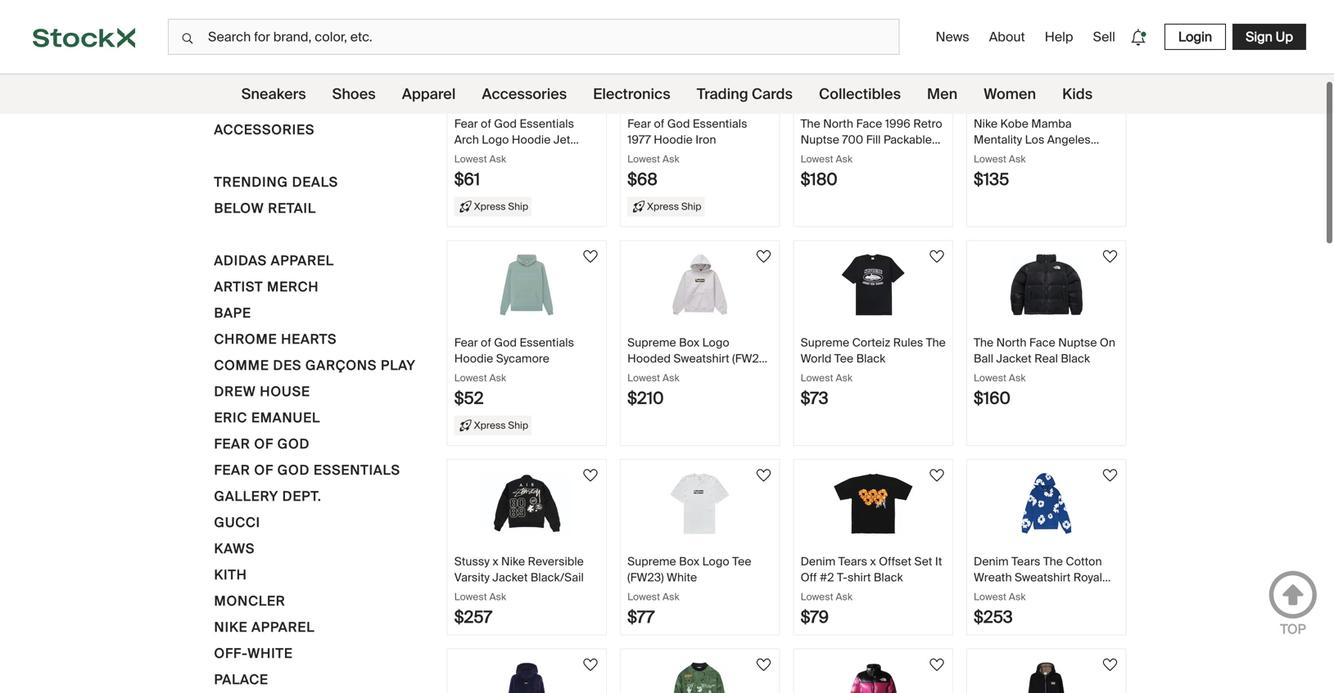 Task type: describe. For each thing, give the bounding box(es) containing it.
nuptse inside the north face 1996 retro nuptse 700 fill packable jacket recycled tnf black
[[801, 132, 840, 147]]

below retail button
[[214, 198, 316, 224]]

kaws
[[214, 541, 255, 558]]

ash
[[628, 367, 648, 382]]

trending deals
[[214, 174, 338, 191]]

up
[[1276, 28, 1293, 45]]

cards inside 'link'
[[752, 85, 793, 104]]

ask inside 'lowest ask $210'
[[663, 372, 680, 385]]

denim tears the cotton wreath sweatshirt royal blue image
[[989, 473, 1104, 535]]

lowest inside fear of god essentials 1977 hoodie iron lowest ask $68
[[628, 153, 660, 165]]

packable
[[884, 132, 932, 147]]

adidas
[[214, 252, 267, 269]]

lowest ask $253
[[974, 591, 1026, 628]]

of for black
[[481, 116, 491, 131]]

trading inside button
[[214, 69, 278, 86]]

eric
[[214, 410, 248, 427]]

god for $52
[[494, 335, 517, 351]]

apparel button
[[214, 15, 277, 41]]

ask inside supreme box logo tee (fw23) white lowest ask $77
[[663, 591, 680, 604]]

kaws button
[[214, 539, 255, 565]]

supreme box logo tee (fw23) white lowest ask $77
[[628, 555, 752, 628]]

eric emanuel button
[[214, 408, 320, 434]]

stussy x nike reversible varsity jacket black/sail lowest ask $257
[[454, 555, 584, 628]]

north for tnf
[[823, 116, 854, 131]]

god down 'emanuel'
[[277, 436, 310, 453]]

box for (fw23)
[[679, 555, 700, 570]]

iron
[[696, 132, 716, 147]]

des
[[273, 357, 302, 374]]

corteiz
[[852, 335, 891, 351]]

denim tears the cotton wreath sweatshirt royal blue
[[974, 555, 1103, 601]]

denim tears x offset set it off #2 t-shirt black lowest ask $79
[[801, 555, 942, 628]]

sneakers link
[[241, 75, 306, 114]]

lowest ask $210
[[628, 372, 680, 409]]

supreme box logo tee (fw23) white image
[[643, 473, 758, 535]]

below
[[214, 200, 264, 217]]

hoodie inside fear of god essentials 1977 hoodie iron lowest ask $68
[[654, 132, 693, 147]]

gallery
[[214, 488, 278, 505]]

essentials for black
[[520, 116, 574, 131]]

ask inside the north face nuptse on ball jacket real black lowest ask $160
[[1009, 372, 1026, 385]]

sell
[[1093, 28, 1116, 45]]

gallery dept. button
[[214, 487, 322, 513]]

merch
[[267, 279, 319, 296]]

supreme corteiz rules the world tee black image
[[816, 254, 931, 316]]

electronics link
[[593, 75, 671, 114]]

sweatshirt inside supreme box logo hooded sweatshirt (fw23) ash grey
[[674, 351, 730, 366]]

$253
[[974, 607, 1013, 628]]

black inside the north face 1996 retro nuptse 700 fill packable jacket recycled tnf black
[[915, 148, 945, 163]]

play
[[381, 357, 416, 374]]

off
[[801, 570, 817, 585]]

fear of god essentials hoodie sycamore image
[[470, 254, 584, 316]]

tee inside supreme corteiz rules the world tee black lowest ask $73
[[835, 351, 854, 366]]

sycamore
[[496, 351, 550, 366]]

lowest inside supreme box logo tee (fw23) white lowest ask $77
[[628, 591, 660, 604]]

blue
[[974, 586, 998, 601]]

ball
[[974, 351, 994, 366]]

women link
[[984, 75, 1036, 114]]

apparel up off-white
[[252, 619, 315, 636]]

chrome hearts
[[214, 331, 337, 348]]

sneakers
[[241, 85, 306, 104]]

men link
[[927, 75, 958, 114]]

ask inside lowest ask $253
[[1009, 591, 1026, 604]]

lowest inside 'fear of god essentials hoodie sycamore lowest ask $52'
[[454, 372, 487, 385]]

stussy x nike reversible varsity jacket black/sail image
[[470, 473, 584, 535]]

black inside supreme corteiz rules the world tee black lowest ask $73
[[856, 351, 886, 366]]

shirt
[[848, 570, 871, 585]]

fear of god essentials arch logo hoodie jet black
[[454, 116, 574, 163]]

drew
[[214, 383, 256, 401]]

palace button
[[214, 670, 269, 694]]

lowest inside the north face nuptse on ball jacket real black lowest ask $160
[[974, 372, 1007, 385]]

(fw23) inside supreme box logo tee (fw23) white lowest ask $77
[[628, 570, 664, 585]]

electronics button
[[214, 41, 314, 67]]

follow image for $79
[[927, 466, 947, 486]]

fear down eric
[[214, 436, 250, 453]]

$210
[[628, 388, 664, 409]]

accessories link
[[482, 75, 567, 114]]

lowest inside lowest ask $135
[[974, 153, 1007, 165]]

supreme box logo hooded sweatshirt (fw23) ash grey
[[628, 335, 769, 382]]

fear up gallery
[[214, 462, 250, 479]]

ask inside the denim tears x offset set it off #2 t-shirt black lowest ask $79
[[836, 591, 853, 604]]

$52
[[454, 388, 484, 409]]

product category switcher element
[[0, 75, 1334, 114]]

supreme corteiz rules the world tee black lowest ask $73
[[801, 335, 946, 409]]

xpress for $52
[[474, 419, 506, 432]]

ship for $68
[[681, 200, 702, 213]]

back to top image
[[1269, 571, 1318, 620]]

$68
[[628, 169, 658, 190]]

arch
[[454, 132, 479, 147]]

set
[[915, 555, 933, 570]]

tee inside supreme box logo tee (fw23) white lowest ask $77
[[732, 555, 752, 570]]

$135
[[974, 169, 1009, 190]]

1996
[[885, 116, 911, 131]]

lowest inside supreme corteiz rules the world tee black lowest ask $73
[[801, 372, 834, 385]]

shoes
[[332, 85, 376, 104]]

supreme for $73
[[801, 335, 850, 351]]

dept.
[[282, 488, 322, 505]]

adidas apparel button
[[214, 251, 334, 277]]

cards inside button
[[282, 69, 331, 86]]

north for $160
[[997, 335, 1027, 351]]

news
[[936, 28, 970, 45]]

logo inside fear of god essentials arch logo hoodie jet black
[[482, 132, 509, 147]]

t-
[[837, 570, 848, 585]]

shoes link
[[332, 75, 376, 114]]

lowest inside 'lowest ask $210'
[[628, 372, 660, 385]]

lowest ask $135
[[974, 153, 1026, 190]]

black inside fear of god essentials arch logo hoodie jet black
[[454, 148, 484, 163]]

chrome
[[214, 331, 277, 348]]

accessories inside product category switcher element
[[482, 85, 567, 104]]

trading inside 'link'
[[697, 85, 748, 104]]

login button
[[1165, 24, 1226, 50]]

fear for ask
[[628, 116, 651, 131]]

denim for #2
[[801, 555, 836, 570]]

the north face 1996 retro nuptse 700 fill packable jacket recycled tnf black
[[801, 116, 945, 163]]

nike inside stussy x nike reversible varsity jacket black/sail lowest ask $257
[[501, 555, 525, 570]]

ask inside fear of god essentials 1977 hoodie iron lowest ask $68
[[663, 153, 680, 165]]

ask inside the lowest ask $180
[[836, 153, 853, 165]]

0 vertical spatial electronics
[[214, 43, 314, 60]]

$257
[[454, 607, 492, 628]]

follow image for $73
[[927, 247, 947, 267]]

xpress for $61
[[474, 200, 506, 213]]

apparel inside product category switcher element
[[402, 85, 456, 104]]

jacket inside stussy x nike reversible varsity jacket black/sail lowest ask $257
[[493, 570, 528, 585]]

trading cards link
[[697, 75, 793, 114]]

#2
[[820, 570, 834, 585]]

apparel link
[[402, 75, 456, 114]]

essentials inside button
[[314, 462, 400, 479]]

lowest inside stussy x nike reversible varsity jacket black/sail lowest ask $257
[[454, 591, 487, 604]]

hoodie inside fear of god essentials arch logo hoodie jet black
[[512, 132, 551, 147]]

ask inside supreme corteiz rules the world tee black lowest ask $73
[[836, 372, 853, 385]]

xpress ship for $68
[[647, 200, 702, 213]]

supreme box logo hooded sweatshirt (fw23) ash grey image
[[643, 254, 758, 316]]

x inside the denim tears x offset set it off #2 t-shirt black lowest ask $79
[[870, 555, 876, 570]]

$73
[[801, 388, 829, 409]]

$77
[[628, 607, 655, 628]]

trending
[[214, 174, 288, 191]]

drew house button
[[214, 382, 310, 408]]

face for $160
[[1030, 335, 1056, 351]]

offset
[[879, 555, 912, 570]]

about
[[989, 28, 1025, 45]]

adidas apparel
[[214, 252, 334, 269]]

sign
[[1246, 28, 1273, 45]]

the inside supreme corteiz rules the world tee black lowest ask $73
[[926, 335, 946, 351]]

the north face nuptse on ball jacket real black lowest ask $160
[[974, 335, 1116, 409]]



Task type: locate. For each thing, give the bounding box(es) containing it.
the north face women's nuptse short jacket fuchsia pink image
[[816, 663, 931, 694]]

of inside fear of god essentials 1977 hoodie iron lowest ask $68
[[654, 116, 665, 131]]

fear for $52
[[454, 335, 478, 351]]

lowest inside the lowest ask $180
[[801, 153, 834, 165]]

artist merch
[[214, 279, 319, 296]]

tears up shirt
[[838, 555, 867, 570]]

1 horizontal spatial tee
[[835, 351, 854, 366]]

0 horizontal spatial face
[[856, 116, 883, 131]]

fear inside 'fear of god essentials hoodie sycamore lowest ask $52'
[[454, 335, 478, 351]]

sign up button
[[1233, 24, 1307, 50]]

lowest down ball on the bottom
[[974, 372, 1007, 385]]

0 horizontal spatial white
[[248, 645, 293, 663]]

denim
[[801, 555, 836, 570], [974, 555, 1009, 570]]

rules
[[893, 335, 923, 351]]

denim tears x offset set it off #2 t-shirt black image
[[816, 473, 931, 535]]

follow image
[[927, 28, 947, 48], [581, 247, 601, 267], [927, 247, 947, 267], [1100, 247, 1120, 267], [927, 466, 947, 486], [1100, 466, 1120, 486], [754, 656, 774, 675]]

0 vertical spatial nike
[[501, 555, 525, 570]]

of down fear of god button
[[254, 462, 274, 479]]

1 horizontal spatial cards
[[752, 85, 793, 104]]

sweatshirt up grey
[[674, 351, 730, 366]]

1 horizontal spatial collectibles
[[819, 85, 901, 104]]

collectibles inside product category switcher element
[[819, 85, 901, 104]]

nike x off-white allover print jersey kelly green image
[[643, 663, 758, 694]]

fear up 1977
[[628, 116, 651, 131]]

0 horizontal spatial trading cards
[[214, 69, 331, 86]]

0 horizontal spatial tee
[[732, 555, 752, 570]]

1 vertical spatial face
[[1030, 335, 1056, 351]]

ask inside 'fear of god essentials hoodie sycamore lowest ask $52'
[[489, 372, 506, 385]]

0 vertical spatial north
[[823, 116, 854, 131]]

$79
[[801, 607, 829, 628]]

2 horizontal spatial hoodie
[[654, 132, 693, 147]]

logo down supreme box logo tee (fw23) white
[[702, 555, 730, 570]]

hoodie left jet
[[512, 132, 551, 147]]

essentials up sycamore
[[520, 335, 574, 351]]

about link
[[983, 22, 1032, 52]]

lowest ask $180
[[801, 153, 853, 190]]

white inside button
[[248, 645, 293, 663]]

god inside fear of god essentials arch logo hoodie jet black
[[494, 116, 517, 131]]

face
[[856, 116, 883, 131], [1030, 335, 1056, 351]]

$180
[[801, 169, 838, 190]]

emanuel
[[251, 410, 320, 427]]

1 x from the left
[[493, 555, 499, 570]]

1 vertical spatial jacket
[[996, 351, 1032, 366]]

follow image
[[1100, 28, 1120, 48], [754, 247, 774, 267], [581, 466, 601, 486], [754, 466, 774, 486], [581, 656, 601, 675], [927, 656, 947, 675], [1100, 656, 1120, 675]]

follow image for $52
[[581, 247, 601, 267]]

cards
[[282, 69, 331, 86], [752, 85, 793, 104]]

lowest inside the 'lowest ask $61'
[[454, 153, 487, 165]]

supreme up world
[[801, 335, 850, 351]]

lowest up $52
[[454, 372, 487, 385]]

follow image for $160
[[1100, 247, 1120, 267]]

denim up wreath
[[974, 555, 1009, 570]]

0 vertical spatial face
[[856, 116, 883, 131]]

of up the 'lowest ask $61'
[[481, 116, 491, 131]]

xpress down $61
[[474, 200, 506, 213]]

nike x nocta women's chalet polar top dark blue image
[[470, 663, 584, 694]]

nike
[[501, 555, 525, 570], [214, 619, 248, 636]]

fear of god essentials
[[214, 462, 400, 479]]

1 horizontal spatial (fw23)
[[732, 351, 769, 366]]

1 vertical spatial tee
[[732, 555, 752, 570]]

the up ball on the bottom
[[974, 335, 994, 351]]

accessories button
[[214, 120, 315, 146]]

2 box from the top
[[679, 555, 700, 570]]

jacket inside the north face 1996 retro nuptse 700 fill packable jacket recycled tnf black
[[801, 148, 836, 163]]

jacket right the varsity
[[493, 570, 528, 585]]

(fw23) up '$77'
[[628, 570, 664, 585]]

box inside supreme box logo hooded sweatshirt (fw23) ash grey
[[679, 335, 700, 351]]

retro
[[914, 116, 943, 131]]

below retail
[[214, 200, 316, 217]]

black inside the denim tears x offset set it off #2 t-shirt black lowest ask $79
[[874, 570, 903, 585]]

Search... search field
[[168, 19, 900, 55]]

hearts
[[281, 331, 337, 348]]

1 vertical spatial (fw23)
[[628, 570, 664, 585]]

notification unread icon image
[[1127, 26, 1150, 49]]

logo inside supreme box logo hooded sweatshirt (fw23) ash grey
[[702, 335, 730, 351]]

white inside supreme box logo tee (fw23) white lowest ask $77
[[667, 570, 697, 585]]

logo down supreme box logo hooded sweatshirt (fw23) ash grey
[[702, 335, 730, 351]]

trading cards
[[214, 69, 331, 86], [697, 85, 793, 104]]

stockx logo image
[[33, 28, 135, 48]]

0 horizontal spatial north
[[823, 116, 854, 131]]

0 horizontal spatial tears
[[838, 555, 867, 570]]

1 horizontal spatial trading
[[697, 85, 748, 104]]

hoodie up $52
[[454, 351, 493, 366]]

gallery dept.
[[214, 488, 322, 505]]

stussy
[[454, 555, 490, 570]]

1 vertical spatial nike
[[214, 619, 248, 636]]

north inside the north face nuptse on ball jacket real black lowest ask $160
[[997, 335, 1027, 351]]

north up $160
[[997, 335, 1027, 351]]

tee right world
[[835, 351, 854, 366]]

essentials up iron
[[693, 116, 747, 131]]

supreme inside supreme corteiz rules the world tee black lowest ask $73
[[801, 335, 850, 351]]

0 horizontal spatial x
[[493, 555, 499, 570]]

xpress ship for $52
[[474, 419, 528, 432]]

(fw23) inside supreme box logo hooded sweatshirt (fw23) ash grey
[[732, 351, 769, 366]]

electronics up 1977
[[593, 85, 671, 104]]

tears for the
[[1012, 555, 1041, 570]]

of for ask
[[654, 116, 665, 131]]

2 horizontal spatial jacket
[[996, 351, 1032, 366]]

the right rules
[[926, 335, 946, 351]]

2 vertical spatial jacket
[[493, 570, 528, 585]]

xpress down $52
[[474, 419, 506, 432]]

black down offset
[[874, 570, 903, 585]]

ask
[[489, 153, 506, 165], [663, 153, 680, 165], [836, 153, 853, 165], [1009, 153, 1026, 165], [489, 372, 506, 385], [663, 372, 680, 385], [836, 372, 853, 385], [1009, 372, 1026, 385], [489, 591, 506, 604], [663, 591, 680, 604], [836, 591, 853, 604], [1009, 591, 1026, 604]]

0 vertical spatial nuptse
[[801, 132, 840, 147]]

face up fill
[[856, 116, 883, 131]]

god up dept.
[[277, 462, 310, 479]]

1 vertical spatial white
[[248, 645, 293, 663]]

hoodie left iron
[[654, 132, 693, 147]]

white down nike apparel button
[[248, 645, 293, 663]]

xpress ship down $68
[[647, 200, 702, 213]]

of up $52
[[481, 335, 491, 351]]

0 horizontal spatial (fw23)
[[628, 570, 664, 585]]

box down supreme box logo hooded sweatshirt (fw23) ash grey
[[679, 335, 700, 351]]

ask inside lowest ask $135
[[1009, 153, 1026, 165]]

trading cards inside product category switcher element
[[697, 85, 793, 104]]

black down corteiz
[[856, 351, 886, 366]]

recycled
[[839, 148, 888, 163]]

fear inside fear of god essentials arch logo hoodie jet black
[[454, 116, 478, 131]]

god inside fear of god essentials 1977 hoodie iron lowest ask $68
[[667, 116, 690, 131]]

ask inside stussy x nike reversible varsity jacket black/sail lowest ask $257
[[489, 591, 506, 604]]

garçons
[[306, 357, 377, 374]]

1 horizontal spatial trading cards
[[697, 85, 793, 104]]

2 denim from the left
[[974, 555, 1009, 570]]

collectibles link
[[819, 75, 901, 114]]

supreme inside supreme box logo tee (fw23) white lowest ask $77
[[628, 555, 676, 570]]

of inside fear of god essentials arch logo hoodie jet black
[[481, 116, 491, 131]]

the left cotton
[[1043, 555, 1063, 570]]

ship down fear of god essentials 1977 hoodie iron lowest ask $68
[[681, 200, 702, 213]]

supreme for $77
[[628, 555, 676, 570]]

essentials for $52
[[520, 335, 574, 351]]

of for $52
[[481, 335, 491, 351]]

logo for supreme box logo tee (fw23) white lowest ask $77
[[702, 555, 730, 570]]

xpress ship down the 'lowest ask $61'
[[474, 200, 528, 213]]

artist merch button
[[214, 277, 319, 303]]

fear up $52
[[454, 335, 478, 351]]

trading up iron
[[697, 85, 748, 104]]

god down product category switcher element
[[667, 116, 690, 131]]

denim up #2
[[801, 555, 836, 570]]

(fw23) left world
[[732, 351, 769, 366]]

accessories
[[482, 85, 567, 104], [214, 121, 315, 138]]

1 tears from the left
[[838, 555, 867, 570]]

1 vertical spatial north
[[997, 335, 1027, 351]]

trading cards button
[[214, 67, 331, 93]]

0 horizontal spatial jacket
[[493, 570, 528, 585]]

god inside 'fear of god essentials hoodie sycamore lowest ask $52'
[[494, 335, 517, 351]]

supreme up the hooded
[[628, 335, 676, 351]]

1 horizontal spatial x
[[870, 555, 876, 570]]

xpress ship for $61
[[474, 200, 528, 213]]

lowest ask $61
[[454, 153, 506, 190]]

black inside the north face nuptse on ball jacket real black lowest ask $160
[[1061, 351, 1090, 366]]

logo
[[482, 132, 509, 147], [702, 335, 730, 351], [702, 555, 730, 570]]

1 box from the top
[[679, 335, 700, 351]]

1 vertical spatial logo
[[702, 335, 730, 351]]

comme
[[214, 357, 269, 374]]

lowest inside lowest ask $253
[[974, 591, 1007, 604]]

the inside denim tears the cotton wreath sweatshirt royal blue
[[1043, 555, 1063, 570]]

follow image for $180
[[927, 28, 947, 48]]

supreme up '$77'
[[628, 555, 676, 570]]

lowest up $79
[[801, 591, 834, 604]]

electronics down the apparel "button"
[[214, 43, 314, 60]]

jacket inside the north face nuptse on ball jacket real black lowest ask $160
[[996, 351, 1032, 366]]

essentials for ask
[[693, 116, 747, 131]]

1 horizontal spatial sweatshirt
[[1015, 570, 1071, 585]]

x right stussy
[[493, 555, 499, 570]]

black down arch
[[454, 148, 484, 163]]

women
[[984, 85, 1036, 104]]

box
[[679, 335, 700, 351], [679, 555, 700, 570]]

the up the lowest ask $180
[[801, 116, 821, 131]]

on
[[1100, 335, 1116, 351]]

1 vertical spatial nuptse
[[1058, 335, 1097, 351]]

lowest up '$77'
[[628, 591, 660, 604]]

denim inside the denim tears x offset set it off #2 t-shirt black lowest ask $79
[[801, 555, 836, 570]]

logo right arch
[[482, 132, 509, 147]]

white down supreme box logo tee (fw23) white
[[667, 570, 697, 585]]

collectibles up 700
[[819, 85, 901, 104]]

fear up arch
[[454, 116, 478, 131]]

0 horizontal spatial trading
[[214, 69, 278, 86]]

xpress for $68
[[647, 200, 679, 213]]

face inside the north face nuptse on ball jacket real black lowest ask $160
[[1030, 335, 1056, 351]]

accessories up fear of god essentials arch logo hoodie jet black
[[482, 85, 567, 104]]

apparel up merch
[[271, 252, 334, 269]]

jacket right ball on the bottom
[[996, 351, 1032, 366]]

lowest up $135
[[974, 153, 1007, 165]]

0 horizontal spatial sweatshirt
[[674, 351, 730, 366]]

1 horizontal spatial north
[[997, 335, 1027, 351]]

collectibles button
[[214, 93, 320, 120]]

comme des garçons play
[[214, 357, 416, 374]]

palace
[[214, 672, 269, 689]]

face inside the north face 1996 retro nuptse 700 fill packable jacket recycled tnf black
[[856, 116, 883, 131]]

ship down fear of god essentials arch logo hoodie jet black
[[508, 200, 528, 213]]

logo for supreme box logo hooded sweatshirt (fw23) ash grey
[[702, 335, 730, 351]]

god down accessories link
[[494, 116, 517, 131]]

fear of god essentials hoodie sycamore lowest ask $52
[[454, 335, 574, 409]]

trading down electronics button
[[214, 69, 278, 86]]

0 vertical spatial logo
[[482, 132, 509, 147]]

tears up wreath
[[1012, 555, 1041, 570]]

sell link
[[1087, 22, 1122, 52]]

royal
[[1074, 570, 1103, 585]]

2 x from the left
[[870, 555, 876, 570]]

1 horizontal spatial white
[[667, 570, 697, 585]]

kids link
[[1062, 75, 1093, 114]]

north
[[823, 116, 854, 131], [997, 335, 1027, 351]]

0 vertical spatial tee
[[835, 351, 854, 366]]

north up 700
[[823, 116, 854, 131]]

0 horizontal spatial accessories
[[214, 121, 315, 138]]

0 horizontal spatial nuptse
[[801, 132, 840, 147]]

apparel up electronics button
[[214, 16, 277, 34]]

jacket up $180
[[801, 148, 836, 163]]

ship for $52
[[508, 419, 528, 432]]

moncler
[[214, 593, 286, 610]]

x up shirt
[[870, 555, 876, 570]]

essentials inside 'fear of god essentials hoodie sycamore lowest ask $52'
[[520, 335, 574, 351]]

sign up
[[1246, 28, 1293, 45]]

kith
[[214, 567, 247, 584]]

lowest down the hooded
[[628, 372, 660, 385]]

tears inside the denim tears x offset set it off #2 t-shirt black lowest ask $79
[[838, 555, 867, 570]]

sweatshirt
[[674, 351, 730, 366], [1015, 570, 1071, 585]]

jet
[[554, 132, 570, 147]]

fear of god essentials arch logo hoodie jet black image
[[470, 35, 584, 97]]

news link
[[929, 22, 976, 52]]

xpress down $68
[[647, 200, 679, 213]]

face for tnf
[[856, 116, 883, 131]]

0 horizontal spatial cards
[[282, 69, 331, 86]]

ship down 'fear of god essentials hoodie sycamore lowest ask $52' at the left of page
[[508, 419, 528, 432]]

tears inside denim tears the cotton wreath sweatshirt royal blue
[[1012, 555, 1041, 570]]

0 vertical spatial white
[[667, 570, 697, 585]]

nike right stussy
[[501, 555, 525, 570]]

1 vertical spatial accessories
[[214, 121, 315, 138]]

top
[[1281, 621, 1306, 639]]

0 horizontal spatial collectibles
[[214, 95, 320, 112]]

god up sycamore
[[494, 335, 517, 351]]

1 horizontal spatial face
[[1030, 335, 1056, 351]]

1 horizontal spatial denim
[[974, 555, 1009, 570]]

north inside the north face 1996 retro nuptse 700 fill packable jacket recycled tnf black
[[823, 116, 854, 131]]

apparel up arch
[[402, 85, 456, 104]]

fear inside fear of god essentials 1977 hoodie iron lowest ask $68
[[628, 116, 651, 131]]

$61
[[454, 169, 480, 190]]

1 horizontal spatial jacket
[[801, 148, 836, 163]]

1 horizontal spatial accessories
[[482, 85, 567, 104]]

0 horizontal spatial electronics
[[214, 43, 314, 60]]

fear of god essentials 1977 hoodie iron image
[[643, 35, 758, 97]]

tee
[[835, 351, 854, 366], [732, 555, 752, 570]]

0 horizontal spatial denim
[[801, 555, 836, 570]]

denim inside denim tears the cotton wreath sweatshirt royal blue
[[974, 555, 1009, 570]]

1 horizontal spatial nuptse
[[1058, 335, 1097, 351]]

god for ask
[[667, 116, 690, 131]]

ship for $61
[[508, 200, 528, 213]]

box inside supreme box logo tee (fw23) white lowest ask $77
[[679, 555, 700, 570]]

of down "eric emanuel" button
[[254, 436, 274, 453]]

fear for black
[[454, 116, 478, 131]]

gucci
[[214, 514, 261, 532]]

1 vertical spatial sweatshirt
[[1015, 570, 1071, 585]]

box for sweatshirt
[[679, 335, 700, 351]]

x
[[493, 555, 499, 570], [870, 555, 876, 570]]

the
[[801, 116, 821, 131], [926, 335, 946, 351], [974, 335, 994, 351], [1043, 555, 1063, 570]]

of down product category switcher element
[[654, 116, 665, 131]]

of inside 'fear of god essentials hoodie sycamore lowest ask $52'
[[481, 335, 491, 351]]

nike up off-
[[214, 619, 248, 636]]

electronics inside product category switcher element
[[593, 85, 671, 104]]

off-white
[[214, 645, 293, 663]]

1977
[[628, 132, 651, 147]]

fear of god essentials 1977 hoodie iron lowest ask $68
[[628, 116, 747, 190]]

tears
[[838, 555, 867, 570], [1012, 555, 1041, 570]]

1 denim from the left
[[801, 555, 836, 570]]

1 horizontal spatial nike
[[501, 555, 525, 570]]

2 vertical spatial logo
[[702, 555, 730, 570]]

the north face 1996 retro nuptse 700 fill packable jacket recycled tnf black image
[[816, 35, 931, 97]]

1 horizontal spatial electronics
[[593, 85, 671, 104]]

kith button
[[214, 565, 247, 591]]

off-white button
[[214, 644, 293, 670]]

hoodie inside 'fear of god essentials hoodie sycamore lowest ask $52'
[[454, 351, 493, 366]]

lowest down wreath
[[974, 591, 1007, 604]]

collectibles
[[819, 85, 901, 104], [214, 95, 320, 112]]

trading
[[214, 69, 278, 86], [697, 85, 748, 104]]

0 vertical spatial box
[[679, 335, 700, 351]]

essentials up dept.
[[314, 462, 400, 479]]

kids
[[1062, 85, 1093, 104]]

reversible
[[528, 555, 584, 570]]

fear of god
[[214, 436, 310, 453]]

help link
[[1038, 22, 1080, 52]]

lowest down arch
[[454, 153, 487, 165]]

black down the packable at the right top
[[915, 148, 945, 163]]

trading cards down electronics button
[[214, 69, 331, 86]]

tears for x
[[838, 555, 867, 570]]

sweatshirt inside denim tears the cotton wreath sweatshirt royal blue
[[1015, 570, 1071, 585]]

bape button
[[214, 303, 251, 329]]

2 tears from the left
[[1012, 555, 1041, 570]]

0 vertical spatial sweatshirt
[[674, 351, 730, 366]]

nuptse left on
[[1058, 335, 1097, 351]]

x inside stussy x nike reversible varsity jacket black/sail lowest ask $257
[[493, 555, 499, 570]]

essentials inside fear of god essentials 1977 hoodie iron lowest ask $68
[[693, 116, 747, 131]]

box down supreme box logo tee (fw23) white
[[679, 555, 700, 570]]

supreme inside supreme box logo hooded sweatshirt (fw23) ash grey
[[628, 335, 676, 351]]

black
[[454, 148, 484, 163], [915, 148, 945, 163], [856, 351, 886, 366], [1061, 351, 1090, 366], [874, 570, 903, 585]]

ask inside the 'lowest ask $61'
[[489, 153, 506, 165]]

1 vertical spatial box
[[679, 555, 700, 570]]

0 vertical spatial jacket
[[801, 148, 836, 163]]

follow image for $253
[[1100, 466, 1120, 486]]

xpress ship down $52
[[474, 419, 528, 432]]

xpress ship
[[474, 200, 528, 213], [647, 200, 702, 213], [474, 419, 528, 432]]

1 horizontal spatial tears
[[1012, 555, 1041, 570]]

nuptse up the lowest ask $180
[[801, 132, 840, 147]]

the inside the north face 1996 retro nuptse 700 fill packable jacket recycled tnf black
[[801, 116, 821, 131]]

login
[[1179, 28, 1212, 45]]

wreath
[[974, 570, 1012, 585]]

real
[[1035, 351, 1058, 366]]

0 horizontal spatial nike
[[214, 619, 248, 636]]

face up real
[[1030, 335, 1056, 351]]

logo inside supreme box logo tee (fw23) white lowest ask $77
[[702, 555, 730, 570]]

lowest down 1977
[[628, 153, 660, 165]]

0 vertical spatial accessories
[[482, 85, 567, 104]]

the inside the north face nuptse on ball jacket real black lowest ask $160
[[974, 335, 994, 351]]

the north face nuptse on ball jacket real black image
[[989, 254, 1104, 316]]

god for black
[[494, 116, 517, 131]]

accessories down collectibles button
[[214, 121, 315, 138]]

god
[[494, 116, 517, 131], [667, 116, 690, 131], [494, 335, 517, 351], [277, 436, 310, 453], [277, 462, 310, 479]]

lowest up $180
[[801, 153, 834, 165]]

essentials inside fear of god essentials arch logo hoodie jet black
[[520, 116, 574, 131]]

trending deals button
[[214, 172, 338, 198]]

black right real
[[1061, 351, 1090, 366]]

collectibles down 'trading cards' button
[[214, 95, 320, 112]]

nike inside button
[[214, 619, 248, 636]]

denim for blue
[[974, 555, 1009, 570]]

tee down supreme box logo tee (fw23) white
[[732, 555, 752, 570]]

0 vertical spatial (fw23)
[[732, 351, 769, 366]]

0 horizontal spatial hoodie
[[454, 351, 493, 366]]

it
[[935, 555, 942, 570]]

1 vertical spatial electronics
[[593, 85, 671, 104]]

trading cards up iron
[[697, 85, 793, 104]]

1 horizontal spatial hoodie
[[512, 132, 551, 147]]

lowest down the varsity
[[454, 591, 487, 604]]

burberry cotton blend zip hoodie black image
[[989, 663, 1104, 694]]

nike kobe mamba mentality los angeles lakers city edition swingman jersey (fw23) black image
[[989, 35, 1104, 97]]

lowest inside the denim tears x offset set it off #2 t-shirt black lowest ask $79
[[801, 591, 834, 604]]

nuptse inside the north face nuptse on ball jacket real black lowest ask $160
[[1058, 335, 1097, 351]]

essentials up jet
[[520, 116, 574, 131]]

sweatshirt down cotton
[[1015, 570, 1071, 585]]

lowest down world
[[801, 372, 834, 385]]



Task type: vqa. For each thing, say whether or not it's contained in the screenshot.
the bottom Barbie
no



